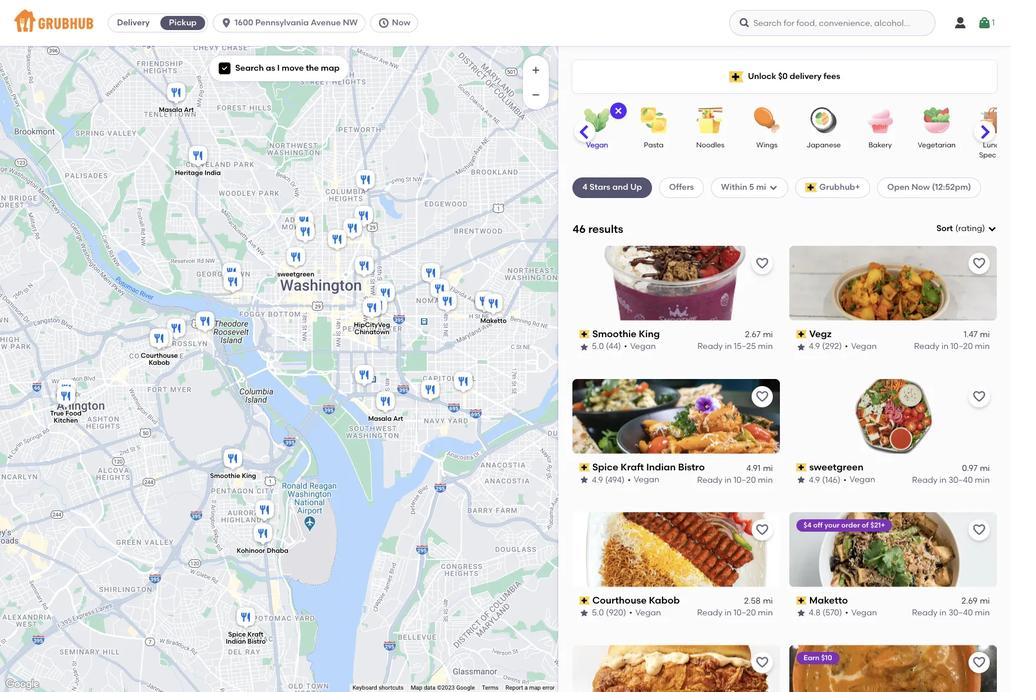 Task type: vqa. For each thing, say whether or not it's contained in the screenshot.
Indian to the bottom
yes



Task type: describe. For each thing, give the bounding box(es) containing it.
star icon image for sweetgreen
[[797, 476, 806, 485]]

smoothie inside map region
[[210, 472, 240, 480]]

ready for sweetgreen
[[912, 475, 938, 485]]

poke box dc image
[[473, 290, 496, 316]]

kitchen
[[53, 417, 78, 425]]

1 horizontal spatial king
[[639, 328, 660, 340]]

nuvegan cafe image
[[354, 168, 377, 194]]

vegetarian
[[918, 141, 956, 149]]

souvlaki image
[[293, 220, 317, 246]]

(
[[956, 224, 959, 234]]

maketto hipcityveg chinatown
[[354, 317, 507, 336]]

ready in 10–20 min for courthouse kabob
[[697, 608, 773, 618]]

move
[[282, 63, 304, 73]]

30–40 for maketto
[[949, 608, 973, 618]]

vegan for sweetgreen
[[850, 475, 876, 485]]

star icon image for spice kraft indian bistro
[[580, 476, 589, 485]]

in for sweetgreen
[[940, 475, 947, 485]]

chinatown
[[354, 328, 389, 336]]

within 5 mi
[[721, 182, 767, 192]]

2.67
[[745, 330, 761, 340]]

bakery image
[[860, 107, 901, 133]]

4
[[583, 182, 588, 192]]

terms
[[482, 685, 499, 691]]

grubhub plus flag logo image for grubhub+
[[805, 183, 817, 193]]

dig - georgetown image
[[220, 261, 243, 287]]

• vegan for vegz
[[845, 342, 877, 352]]

(494)
[[605, 475, 625, 485]]

kabob inside map region
[[149, 359, 170, 367]]

4.8
[[809, 608, 821, 618]]

ready in 10–20 min for vegz
[[915, 342, 990, 352]]

the
[[306, 63, 319, 73]]

ready for vegz
[[915, 342, 940, 352]]

bistro inside spice kraft indian bistro
[[247, 638, 266, 646]]

subscription pass image for spice kraft indian bistro
[[580, 464, 590, 472]]

italian kitchen image
[[341, 216, 364, 242]]

4.9 for spice kraft indian bistro
[[592, 475, 603, 485]]

$4
[[804, 521, 812, 529]]

map data ©2023 google
[[411, 685, 475, 691]]

$0
[[779, 71, 788, 81]]

in for spice kraft indian bistro
[[725, 475, 732, 485]]

• vegan for spice kraft indian bistro
[[628, 475, 660, 485]]

• for courthouse kabob
[[629, 608, 633, 618]]

2 vertical spatial svg image
[[769, 183, 778, 193]]

ready for courthouse kabob
[[697, 608, 723, 618]]

terms link
[[482, 685, 499, 691]]

2.67 mi
[[745, 330, 773, 340]]

vegan image
[[577, 107, 618, 133]]

maketto logo image
[[790, 512, 997, 587]]

heritage india logo image
[[790, 646, 997, 692]]

minus icon image
[[530, 89, 542, 101]]

kohinoor
[[237, 547, 265, 555]]

1 horizontal spatial map
[[529, 685, 541, 691]]

in for maketto
[[940, 608, 947, 618]]

5.0 for smoothie king
[[592, 342, 604, 352]]

min for maketto
[[975, 608, 990, 618]]

rating
[[959, 224, 983, 234]]

save this restaurant image for vegz
[[973, 256, 987, 271]]

main navigation navigation
[[0, 0, 1012, 46]]

mi for sweetgreen
[[980, 463, 990, 473]]

sweetgreen image
[[284, 245, 308, 271]]

of
[[862, 521, 869, 529]]

(570)
[[823, 608, 843, 618]]

plnt burger image
[[418, 378, 442, 404]]

svg image inside 1600 pennsylvania avenue nw button
[[221, 17, 232, 29]]

i
[[277, 63, 280, 73]]

1600 pennsylvania avenue nw
[[235, 18, 358, 28]]

laos in town image
[[428, 277, 452, 303]]

unlock
[[748, 71, 777, 81]]

1 horizontal spatial spice kraft indian bistro
[[593, 462, 705, 473]]

• for spice kraft indian bistro
[[628, 475, 631, 485]]

courthouse kabob image
[[147, 327, 171, 353]]

4 stars and up
[[583, 182, 642, 192]]

1 horizontal spatial art
[[393, 415, 403, 423]]

2.58
[[745, 596, 761, 606]]

lunch specials
[[979, 141, 1008, 159]]

maketto image
[[482, 292, 505, 318]]

star icon image for smoothie king
[[580, 342, 589, 352]]

(292)
[[822, 342, 842, 352]]

(12:52pm)
[[932, 182, 972, 192]]

data
[[424, 685, 436, 691]]

4.9 for vegz
[[809, 342, 820, 352]]

ready for spice kraft indian bistro
[[697, 475, 723, 485]]

save this restaurant button for spice kraft indian bistro logo on the bottom of page
[[752, 386, 773, 407]]

(146)
[[822, 475, 841, 485]]

shortcuts
[[379, 685, 404, 691]]

delivery button
[[109, 14, 158, 32]]

hipcityveg
[[354, 321, 390, 329]]

spice inside spice kraft indian bistro
[[228, 631, 246, 639]]

kohinoor dhaba
[[237, 547, 288, 555]]

search as i move the map
[[235, 63, 340, 73]]

earn $10
[[804, 654, 833, 663]]

save this restaurant button for smoothie king logo at the right top of the page
[[752, 253, 773, 274]]

dhaba
[[267, 547, 288, 555]]

mi for maketto
[[980, 596, 990, 606]]

0.97 mi
[[962, 463, 990, 473]]

subscription pass image for vegz
[[797, 330, 807, 339]]

keyboard
[[353, 685, 377, 691]]

off
[[814, 521, 823, 529]]

star icon image for maketto
[[797, 609, 806, 618]]

(920)
[[606, 608, 626, 618]]

1 vertical spatial kabob
[[649, 595, 680, 606]]

0 vertical spatial smoothie
[[593, 328, 637, 340]]

heritage
[[175, 169, 203, 177]]

within
[[721, 182, 748, 192]]

mi for smoothie king
[[763, 330, 773, 340]]

now button
[[370, 14, 423, 32]]

lunch specials image
[[973, 107, 1012, 133]]

4.91
[[747, 463, 761, 473]]

offers
[[669, 182, 694, 192]]

svg image inside the now button
[[378, 17, 390, 29]]

food
[[65, 410, 81, 418]]

0 vertical spatial masala art
[[159, 106, 194, 114]]

japanese
[[807, 141, 841, 149]]

earn
[[804, 654, 820, 663]]

sushi moto image
[[473, 290, 496, 316]]

0 vertical spatial bistro
[[678, 462, 705, 473]]

©2023
[[437, 685, 455, 691]]

vegetarian image
[[917, 107, 958, 133]]

1 button
[[978, 12, 995, 34]]

order
[[842, 521, 860, 529]]

4.9 (146)
[[809, 475, 841, 485]]

ready in 10–20 min for spice kraft indian bistro
[[697, 475, 773, 485]]

(44)
[[606, 342, 621, 352]]

ready in 30–40 min for maketto
[[912, 608, 990, 618]]

burger district image
[[151, 327, 175, 353]]

fees
[[824, 71, 841, 81]]

courthouse inside map region
[[140, 352, 178, 360]]

keyboard shortcuts
[[353, 685, 404, 691]]

sweetgreen inside map region
[[277, 271, 314, 278]]

mi for courthouse kabob
[[763, 596, 773, 606]]

mi for vegz
[[980, 330, 990, 340]]

map region
[[0, 0, 626, 692]]

maketto for maketto hipcityveg chinatown
[[480, 317, 507, 325]]

hipcityveg chinatown logo image
[[573, 646, 780, 692]]

and
[[613, 182, 629, 192]]

seoulspice image
[[419, 261, 443, 287]]

10–20 for spice kraft indian bistro
[[734, 475, 756, 485]]

1 vertical spatial courthouse kabob
[[593, 595, 680, 606]]

1600
[[235, 18, 253, 28]]

star icon image for vegz
[[797, 342, 806, 352]]

masala art image
[[164, 81, 188, 107]]

in for vegz
[[942, 342, 949, 352]]

0 horizontal spatial map
[[321, 63, 340, 73]]

1600 pennsylvania avenue nw button
[[213, 14, 370, 32]]

vegz image
[[292, 209, 316, 235]]

true
[[50, 410, 64, 418]]

1 vertical spatial courthouse
[[593, 595, 647, 606]]

as
[[266, 63, 275, 73]]

we the pizza image
[[55, 377, 78, 403]]

)
[[983, 224, 986, 234]]

min for vegz
[[975, 342, 990, 352]]

now inside the now button
[[392, 18, 411, 28]]

king inside map region
[[242, 472, 256, 480]]

courthouse kabob inside map region
[[140, 352, 178, 367]]

subscription pass image for smoothie king
[[580, 330, 590, 339]]

10–20 for courthouse kabob
[[734, 608, 756, 618]]

error
[[543, 685, 555, 691]]

4.9 (494)
[[592, 475, 625, 485]]

0 horizontal spatial art
[[184, 106, 194, 114]]

spice kraft indian bistro inside map region
[[226, 631, 266, 646]]

1.47
[[964, 330, 978, 340]]



Task type: locate. For each thing, give the bounding box(es) containing it.
4.9 (292)
[[809, 342, 842, 352]]

hipcityveg chinatown image
[[360, 296, 384, 322]]

• right (920)
[[629, 608, 633, 618]]

save this restaurant button for sweetgreen logo
[[969, 386, 990, 407]]

4.9 left (146)
[[809, 475, 820, 485]]

0 vertical spatial ready in 10–20 min
[[915, 342, 990, 352]]

save this restaurant image
[[756, 256, 770, 271], [973, 256, 987, 271], [756, 390, 770, 404], [756, 656, 770, 670], [973, 656, 987, 670]]

min for courthouse kabob
[[758, 608, 773, 618]]

1 vertical spatial masala
[[368, 415, 392, 423]]

• for smoothie king
[[624, 342, 628, 352]]

heritage india image
[[186, 144, 210, 170]]

ready in 10–20 min
[[915, 342, 990, 352], [697, 475, 773, 485], [697, 608, 773, 618]]

sweetgreen logo image
[[790, 379, 997, 454]]

5.0 left (920)
[[592, 608, 604, 618]]

• vegan for maketto
[[846, 608, 877, 618]]

spice kraft indian bistro logo image
[[573, 379, 780, 454]]

0 vertical spatial now
[[392, 18, 411, 28]]

0 vertical spatial svg image
[[954, 16, 968, 30]]

0 vertical spatial courthouse kabob
[[140, 352, 178, 367]]

1 30–40 from the top
[[949, 475, 973, 485]]

star icon image left 5.0 (920)
[[580, 609, 589, 618]]

ready in 30–40 min down 0.97
[[912, 475, 990, 485]]

in for courthouse kabob
[[725, 608, 732, 618]]

0 horizontal spatial grubhub plus flag logo image
[[729, 71, 744, 82]]

star icon image
[[580, 342, 589, 352], [797, 342, 806, 352], [580, 476, 589, 485], [797, 476, 806, 485], [580, 609, 589, 618], [797, 609, 806, 618]]

sweetgreen up (146)
[[810, 462, 864, 473]]

smoothie king image
[[221, 447, 244, 473]]

5.0 (44)
[[592, 342, 621, 352]]

plus icon image
[[530, 64, 542, 76]]

true food kitchen image
[[54, 385, 78, 411]]

0 vertical spatial ready in 30–40 min
[[912, 475, 990, 485]]

pickup
[[169, 18, 197, 28]]

spice 6 modern indian image
[[366, 294, 390, 320]]

$10
[[822, 654, 833, 663]]

star icon image left the 4.9 (146)
[[797, 476, 806, 485]]

1 vertical spatial svg image
[[221, 65, 228, 72]]

None field
[[937, 223, 997, 235]]

0 vertical spatial art
[[184, 106, 194, 114]]

0 horizontal spatial courthouse
[[140, 352, 178, 360]]

mi right "1.47"
[[980, 330, 990, 340]]

mi right 0.97
[[980, 463, 990, 473]]

subscription pass image
[[580, 330, 590, 339], [797, 464, 807, 472], [580, 597, 590, 605], [797, 597, 807, 605]]

• vegan for sweetgreen
[[844, 475, 876, 485]]

sweetgreen down souvlaki image
[[277, 271, 314, 278]]

0.97
[[962, 463, 978, 473]]

1 horizontal spatial sweetgreen
[[810, 462, 864, 473]]

0 vertical spatial grubhub plus flag logo image
[[729, 71, 744, 82]]

30–40 for sweetgreen
[[949, 475, 973, 485]]

0 horizontal spatial smoothie king
[[210, 472, 256, 480]]

kraft inside spice kraft indian bistro
[[247, 631, 263, 639]]

stars
[[590, 182, 611, 192]]

save this restaurant image for courthouse kabob
[[756, 523, 770, 537]]

• for sweetgreen
[[844, 475, 847, 485]]

2 vertical spatial ready in 10–20 min
[[697, 608, 773, 618]]

sweetgreen
[[277, 271, 314, 278], [810, 462, 864, 473]]

0 horizontal spatial smoothie
[[210, 472, 240, 480]]

0 horizontal spatial subscription pass image
[[580, 464, 590, 472]]

1 vertical spatial spice kraft indian bistro
[[226, 631, 266, 646]]

0 horizontal spatial spice kraft indian bistro
[[226, 631, 266, 646]]

ready in 10–20 min down "1.47"
[[915, 342, 990, 352]]

0 vertical spatial masala
[[159, 106, 182, 114]]

indian down spice kraft indian bistro logo on the bottom of page
[[647, 462, 676, 473]]

1 vertical spatial art
[[393, 415, 403, 423]]

star icon image for courthouse kabob
[[580, 609, 589, 618]]

1 5.0 from the top
[[592, 342, 604, 352]]

map right 'the'
[[321, 63, 340, 73]]

vegz logo image
[[790, 246, 997, 321]]

kabob palace image
[[253, 498, 276, 524]]

• right (570) on the right bottom of the page
[[846, 608, 849, 618]]

1 horizontal spatial courthouse
[[593, 595, 647, 606]]

ready
[[698, 342, 723, 352], [915, 342, 940, 352], [697, 475, 723, 485], [912, 475, 938, 485], [697, 608, 723, 618], [912, 608, 938, 618]]

svg image inside 1 button
[[978, 16, 992, 30]]

1 vertical spatial kraft
[[247, 631, 263, 639]]

1 vertical spatial maketto
[[810, 595, 848, 606]]

grubhub plus flag logo image left unlock
[[729, 71, 744, 82]]

1 vertical spatial grubhub plus flag logo image
[[805, 183, 817, 193]]

pasta image
[[633, 107, 675, 133]]

smoothie king up kabob palace image
[[210, 472, 256, 480]]

2.58 mi
[[745, 596, 773, 606]]

2 ready in 30–40 min from the top
[[912, 608, 990, 618]]

map right a
[[529, 685, 541, 691]]

1 vertical spatial bistro
[[247, 638, 266, 646]]

nw
[[343, 18, 358, 28]]

svg image inside 'field'
[[988, 224, 997, 234]]

map
[[411, 685, 423, 691]]

subscription pass image for maketto
[[797, 597, 807, 605]]

1 horizontal spatial smoothie king
[[593, 328, 660, 340]]

2 vertical spatial 10–20
[[734, 608, 756, 618]]

0 horizontal spatial maketto
[[480, 317, 507, 325]]

46 results
[[573, 222, 624, 236]]

0 vertical spatial sweetgreen
[[277, 271, 314, 278]]

min
[[758, 342, 773, 352], [975, 342, 990, 352], [758, 475, 773, 485], [975, 475, 990, 485], [758, 608, 773, 618], [975, 608, 990, 618]]

courthouse down the simple greek image
[[140, 352, 178, 360]]

5
[[750, 182, 755, 192]]

10–20 down "1.47"
[[951, 342, 973, 352]]

svg image inside main navigation navigation
[[954, 16, 968, 30]]

avenue
[[311, 18, 341, 28]]

1 vertical spatial smoothie king
[[210, 472, 256, 480]]

1 vertical spatial map
[[529, 685, 541, 691]]

save this restaurant image for smoothie king
[[756, 256, 770, 271]]

masala art
[[159, 106, 194, 114], [368, 415, 403, 423]]

up
[[631, 182, 642, 192]]

30–40 down the 2.69
[[949, 608, 973, 618]]

5.0
[[592, 342, 604, 352], [592, 608, 604, 618]]

now right nw on the left top of the page
[[392, 18, 411, 28]]

specials
[[979, 151, 1008, 159]]

kohinoor dhaba image
[[251, 522, 275, 548]]

2 horizontal spatial svg image
[[954, 16, 968, 30]]

in for smoothie king
[[725, 342, 732, 352]]

bistro down spice kraft indian bistro image
[[247, 638, 266, 646]]

ready for maketto
[[912, 608, 938, 618]]

vegan right (920)
[[636, 608, 661, 618]]

spice kraft indian bistro image
[[234, 606, 257, 632]]

1 vertical spatial masala art
[[368, 415, 403, 423]]

grubhub plus flag logo image left grubhub+
[[805, 183, 817, 193]]

46
[[573, 222, 586, 236]]

star icon image left 4.9 (494)
[[580, 476, 589, 485]]

• for maketto
[[846, 608, 849, 618]]

pasta
[[644, 141, 664, 149]]

save this restaurant image for spice kraft indian bistro
[[756, 390, 770, 404]]

open
[[888, 182, 910, 192]]

$21+
[[871, 521, 886, 529]]

a
[[525, 685, 528, 691]]

0 vertical spatial king
[[639, 328, 660, 340]]

smoothie king logo image
[[573, 246, 780, 321]]

4.9 down vegz
[[809, 342, 820, 352]]

• right the (494)
[[628, 475, 631, 485]]

0 vertical spatial kabob
[[149, 359, 170, 367]]

kabob
[[149, 359, 170, 367], [649, 595, 680, 606]]

little beet image
[[372, 279, 395, 305]]

svg image
[[978, 16, 992, 30], [221, 17, 232, 29], [378, 17, 390, 29], [739, 17, 751, 29], [614, 106, 623, 116], [988, 224, 997, 234]]

0 horizontal spatial kraft
[[247, 631, 263, 639]]

wings image
[[747, 107, 788, 133]]

1 horizontal spatial spice
[[593, 462, 619, 473]]

0 horizontal spatial kabob
[[149, 359, 170, 367]]

2 30–40 from the top
[[949, 608, 973, 618]]

• vegan right the (494)
[[628, 475, 660, 485]]

ready in 10–20 min down 4.91
[[697, 475, 773, 485]]

report a map error link
[[506, 685, 555, 691]]

1 vertical spatial indian
[[226, 638, 246, 646]]

vegan right '(292)'
[[851, 342, 877, 352]]

save this restaurant button for vegz logo
[[969, 253, 990, 274]]

doi moi image
[[325, 228, 349, 254]]

subscription pass image
[[797, 330, 807, 339], [580, 464, 590, 472]]

4.8 (570)
[[809, 608, 843, 618]]

maketto down the sushi moto icon
[[480, 317, 507, 325]]

vegan for courthouse kabob
[[636, 608, 661, 618]]

delivery
[[790, 71, 822, 81]]

kabob down 'courthouse kabob' image
[[149, 359, 170, 367]]

vegan right (146)
[[850, 475, 876, 485]]

0 horizontal spatial king
[[242, 472, 256, 480]]

1 horizontal spatial indian
[[647, 462, 676, 473]]

1 horizontal spatial grubhub plus flag logo image
[[805, 183, 817, 193]]

maketto for maketto
[[810, 595, 848, 606]]

0 vertical spatial spice kraft indian bistro
[[593, 462, 705, 473]]

1 vertical spatial 30–40
[[949, 608, 973, 618]]

90 second pizza  (georgetown) image
[[221, 270, 244, 296]]

min for sweetgreen
[[975, 475, 990, 485]]

the simple greek image
[[164, 317, 188, 343]]

keyboard shortcuts button
[[353, 684, 404, 692]]

svg image left 1 button
[[954, 16, 968, 30]]

0 vertical spatial 10–20
[[951, 342, 973, 352]]

0 horizontal spatial masala art
[[159, 106, 194, 114]]

ready in 30–40 min for sweetgreen
[[912, 475, 990, 485]]

wings
[[757, 141, 778, 149]]

svg image left search in the left of the page
[[221, 65, 228, 72]]

smoothie king up (44)
[[593, 328, 660, 340]]

1 horizontal spatial kabob
[[649, 595, 680, 606]]

mi right 5
[[757, 182, 767, 192]]

noodles image
[[690, 107, 731, 133]]

min down the 0.97 mi
[[975, 475, 990, 485]]

mi for spice kraft indian bistro
[[763, 463, 773, 473]]

vegan
[[586, 141, 609, 149], [630, 342, 656, 352], [851, 342, 877, 352], [634, 475, 660, 485], [850, 475, 876, 485], [636, 608, 661, 618], [852, 608, 877, 618]]

1 horizontal spatial smoothie
[[593, 328, 637, 340]]

30–40 down 0.97
[[949, 475, 973, 485]]

india
[[204, 169, 221, 177]]

1 vertical spatial 5.0
[[592, 608, 604, 618]]

google image
[[3, 677, 42, 692]]

2.69 mi
[[962, 596, 990, 606]]

2 5.0 from the top
[[592, 608, 604, 618]]

5.0 left (44)
[[592, 342, 604, 352]]

sandella's flatbread cafe image
[[352, 363, 376, 389]]

1 vertical spatial smoothie
[[210, 472, 240, 480]]

ready in 15–25 min
[[698, 342, 773, 352]]

sort
[[937, 224, 953, 234]]

vegan for spice kraft indian bistro
[[634, 475, 660, 485]]

min down 4.91 mi in the right bottom of the page
[[758, 475, 773, 485]]

0 horizontal spatial spice
[[228, 631, 246, 639]]

1 vertical spatial ready in 10–20 min
[[697, 475, 773, 485]]

1 horizontal spatial kraft
[[621, 462, 644, 473]]

mi right the 2.69
[[980, 596, 990, 606]]

0 horizontal spatial now
[[392, 18, 411, 28]]

maketto inside the maketto hipcityveg chinatown
[[480, 317, 507, 325]]

subscription pass image for sweetgreen
[[797, 464, 807, 472]]

min for smoothie king
[[758, 342, 773, 352]]

10–20 for vegz
[[951, 342, 973, 352]]

10–20 down 2.58
[[734, 608, 756, 618]]

subscription pass image for courthouse kabob
[[580, 597, 590, 605]]

szechuan house (8th st se) image
[[452, 370, 475, 396]]

1 vertical spatial king
[[242, 472, 256, 480]]

1 horizontal spatial now
[[912, 182, 930, 192]]

30–40
[[949, 475, 973, 485], [949, 608, 973, 618]]

grubhub plus flag logo image for unlock $0 delivery fees
[[729, 71, 744, 82]]

vegan for vegz
[[851, 342, 877, 352]]

noodles
[[697, 141, 725, 149]]

your
[[825, 521, 840, 529]]

min down 1.47 mi
[[975, 342, 990, 352]]

1 vertical spatial now
[[912, 182, 930, 192]]

japanese image
[[803, 107, 845, 133]]

0 horizontal spatial bistro
[[247, 638, 266, 646]]

0 horizontal spatial masala
[[159, 106, 182, 114]]

heritage india
[[175, 169, 221, 177]]

in
[[725, 342, 732, 352], [942, 342, 949, 352], [725, 475, 732, 485], [940, 475, 947, 485], [725, 608, 732, 618], [940, 608, 947, 618]]

1 horizontal spatial subscription pass image
[[797, 330, 807, 339]]

4.91 mi
[[747, 463, 773, 473]]

• vegan right '(292)'
[[845, 342, 877, 352]]

0 vertical spatial smoothie king
[[593, 328, 660, 340]]

1 vertical spatial sweetgreen
[[810, 462, 864, 473]]

• right (44)
[[624, 342, 628, 352]]

courthouse up (920)
[[593, 595, 647, 606]]

1 vertical spatial spice
[[228, 631, 246, 639]]

4.9 left the (494)
[[592, 475, 603, 485]]

1 vertical spatial 10–20
[[734, 475, 756, 485]]

plnt burger image
[[352, 204, 375, 230]]

1 vertical spatial ready in 30–40 min
[[912, 608, 990, 618]]

0 vertical spatial 5.0
[[592, 342, 604, 352]]

results
[[589, 222, 624, 236]]

1 horizontal spatial courthouse kabob
[[593, 595, 680, 606]]

2.69
[[962, 596, 978, 606]]

now
[[392, 18, 411, 28], [912, 182, 930, 192]]

0 horizontal spatial courthouse kabob
[[140, 352, 178, 367]]

1 horizontal spatial masala art
[[368, 415, 403, 423]]

courthouse kabob logo image
[[573, 512, 780, 587]]

true food kitchen
[[50, 410, 81, 425]]

0 vertical spatial subscription pass image
[[797, 330, 807, 339]]

ready in 10–20 min down 2.58
[[697, 608, 773, 618]]

vegan right (44)
[[630, 342, 656, 352]]

1.47 mi
[[964, 330, 990, 340]]

indian
[[647, 462, 676, 473], [226, 638, 246, 646]]

5.0 (920)
[[592, 608, 626, 618]]

min for spice kraft indian bistro
[[758, 475, 773, 485]]

king up kabob palace image
[[242, 472, 256, 480]]

• vegan right (44)
[[624, 342, 656, 352]]

king down smoothie king logo at the right top of the page
[[639, 328, 660, 340]]

• vegan right (146)
[[844, 475, 876, 485]]

1 horizontal spatial svg image
[[769, 183, 778, 193]]

0 horizontal spatial sweetgreen
[[277, 271, 314, 278]]

indian down spice kraft indian bistro image
[[226, 638, 246, 646]]

mi right 2.58
[[763, 596, 773, 606]]

• vegan right (570) on the right bottom of the page
[[846, 608, 877, 618]]

0 vertical spatial maketto
[[480, 317, 507, 325]]

kraft
[[621, 462, 644, 473], [247, 631, 263, 639]]

masala art up heritage india image
[[159, 106, 194, 114]]

1 horizontal spatial masala
[[368, 415, 392, 423]]

chercher ethiopian restaurant & mart image
[[352, 254, 376, 280]]

save this restaurant button
[[752, 253, 773, 274], [969, 253, 990, 274], [752, 386, 773, 407], [969, 386, 990, 407], [752, 519, 773, 541], [969, 519, 990, 541], [752, 653, 773, 674], [969, 653, 990, 674]]

none field containing sort
[[937, 223, 997, 235]]

kabob down courthouse kabob logo
[[649, 595, 680, 606]]

• vegan for courthouse kabob
[[629, 608, 661, 618]]

Search for food, convenience, alcohol... search field
[[730, 10, 936, 36]]

mi right 4.91
[[763, 463, 773, 473]]

vegan down vegan image
[[586, 141, 609, 149]]

1 vertical spatial subscription pass image
[[580, 464, 590, 472]]

0 horizontal spatial svg image
[[221, 65, 228, 72]]

0 vertical spatial courthouse
[[140, 352, 178, 360]]

save this restaurant image for sweetgreen
[[973, 390, 987, 404]]

vegan right the (494)
[[634, 475, 660, 485]]

bistro
[[678, 462, 705, 473], [247, 638, 266, 646]]

0 vertical spatial kraft
[[621, 462, 644, 473]]

star icon image left 4.9 (292)
[[797, 342, 806, 352]]

svg image right 5
[[769, 183, 778, 193]]

wiseguy pizza - rosslyn image
[[193, 310, 217, 336]]

0 vertical spatial map
[[321, 63, 340, 73]]

star icon image left 4.8
[[797, 609, 806, 618]]

•
[[624, 342, 628, 352], [845, 342, 849, 352], [628, 475, 631, 485], [844, 475, 847, 485], [629, 608, 633, 618], [846, 608, 849, 618]]

smoothie king inside map region
[[210, 472, 256, 480]]

• vegan for smoothie king
[[624, 342, 656, 352]]

mi right the '2.67'
[[763, 330, 773, 340]]

• vegan right (920)
[[629, 608, 661, 618]]

15–25
[[734, 342, 756, 352]]

vegan for smoothie king
[[630, 342, 656, 352]]

0 vertical spatial 30–40
[[949, 475, 973, 485]]

save this restaurant image
[[973, 390, 987, 404], [756, 523, 770, 537], [973, 523, 987, 537]]

delivery
[[117, 18, 150, 28]]

0 vertical spatial spice
[[593, 462, 619, 473]]

1 ready in 30–40 min from the top
[[912, 475, 990, 485]]

bistro down spice kraft indian bistro logo on the bottom of page
[[678, 462, 705, 473]]

report
[[506, 685, 523, 691]]

google
[[456, 685, 475, 691]]

0 horizontal spatial indian
[[226, 638, 246, 646]]

4.9 for sweetgreen
[[809, 475, 820, 485]]

$4 off your order of $21+
[[804, 521, 886, 529]]

maketto up 4.8 (570)
[[810, 595, 848, 606]]

pickup button
[[158, 14, 208, 32]]

ready for smoothie king
[[698, 342, 723, 352]]

courthouse kabob up (920)
[[593, 595, 680, 606]]

masala art down the sandella's flatbread cafe icon
[[368, 415, 403, 423]]

vegan for maketto
[[852, 608, 877, 618]]

courthouse kabob
[[140, 352, 178, 367], [593, 595, 680, 606]]

min down 2.67 mi
[[758, 342, 773, 352]]

• right (146)
[[844, 475, 847, 485]]

10–20 down 4.91
[[734, 475, 756, 485]]

svg image
[[954, 16, 968, 30], [221, 65, 228, 72], [769, 183, 778, 193]]

min down 2.58 mi
[[758, 608, 773, 618]]

open now (12:52pm)
[[888, 182, 972, 192]]

min down 2.69 mi
[[975, 608, 990, 618]]

spice kraft indian bistro
[[593, 462, 705, 473], [226, 631, 266, 646]]

grubhub plus flag logo image
[[729, 71, 744, 82], [805, 183, 817, 193]]

1 horizontal spatial bistro
[[678, 462, 705, 473]]

save this restaurant button for hipcityveg chinatown logo
[[752, 653, 773, 674]]

• for vegz
[[845, 342, 849, 352]]

• right '(292)'
[[845, 342, 849, 352]]

indian inside spice kraft indian bistro
[[226, 638, 246, 646]]

star icon image left 5.0 (44)
[[580, 342, 589, 352]]

now right open
[[912, 182, 930, 192]]

busboys and poets - 450 k image
[[374, 281, 397, 307]]

lunch
[[983, 141, 1004, 149]]

1 horizontal spatial maketto
[[810, 595, 848, 606]]

0 vertical spatial indian
[[647, 462, 676, 473]]

vegan right (570) on the right bottom of the page
[[852, 608, 877, 618]]

ready in 30–40 min down the 2.69
[[912, 608, 990, 618]]

bakery
[[869, 141, 892, 149]]

masala art image
[[374, 390, 397, 416]]

fare well - sticky fingers diner image
[[436, 290, 459, 316]]

save this restaurant button for courthouse kabob logo
[[752, 519, 773, 541]]

courthouse kabob down the simple greek image
[[140, 352, 178, 367]]

5.0 for courthouse kabob
[[592, 608, 604, 618]]



